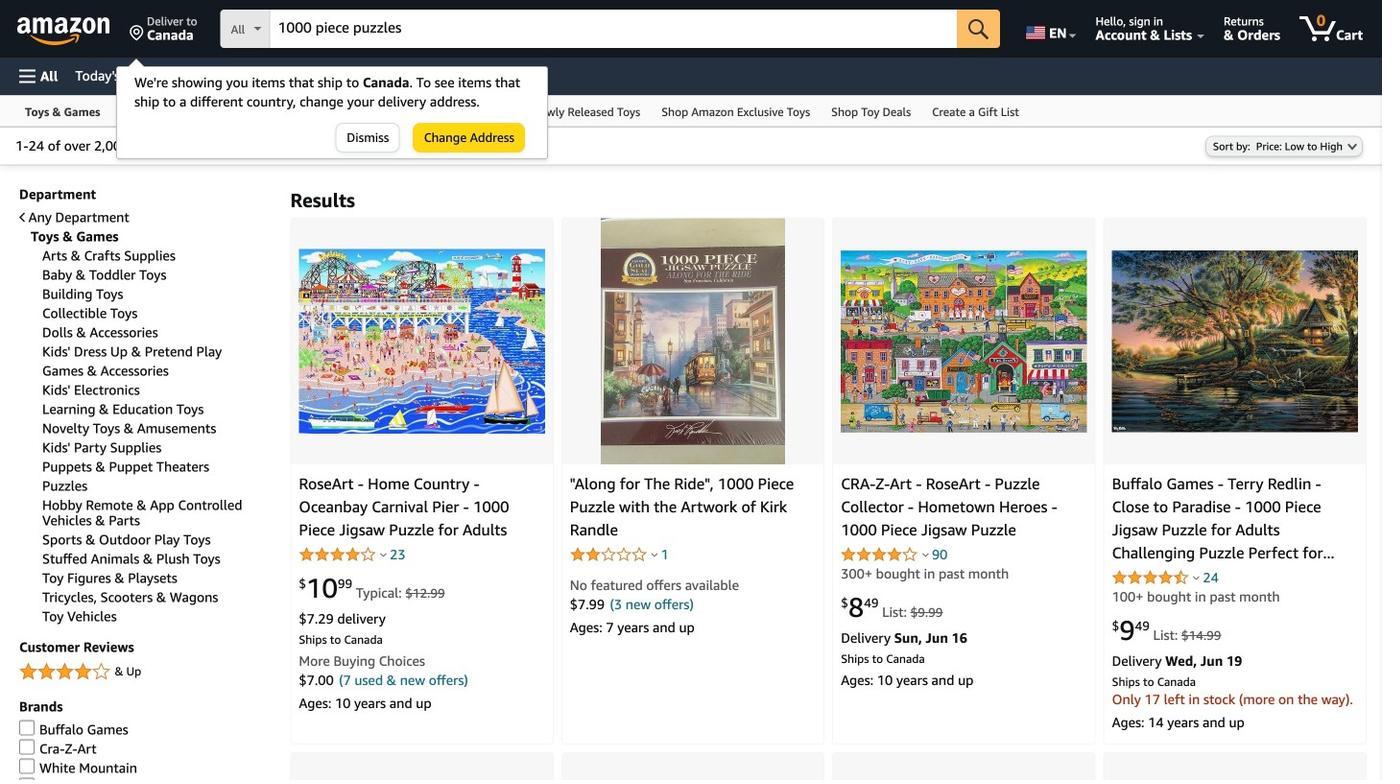 Task type: vqa. For each thing, say whether or not it's contained in the screenshot.
'4 Stars & Up' element
yes



Task type: locate. For each thing, give the bounding box(es) containing it.
checkbox image down checkbox icon
[[19, 740, 35, 755]]

0 horizontal spatial popover image
[[380, 553, 387, 557]]

1 checkbox image from the top
[[19, 740, 35, 755]]

1 vertical spatial checkbox image
[[19, 759, 35, 775]]

popover image for roseart - home country - oceanbay carnival pier - 1000 piece jigsaw puzzle for adults image in the left of the page
[[380, 553, 387, 557]]

checkbox image
[[19, 740, 35, 755], [19, 759, 35, 775]]

2 popover image from the left
[[652, 553, 658, 557]]

1 horizontal spatial popover image
[[652, 553, 658, 557]]

cra-z-art - roseart - puzzle collector - hometown heroes - 1000 piece jigsaw puzzle image
[[842, 250, 1088, 433]]

popover image for "along for the ride", 1000 piece puzzle with the artwork of kirk randle image
[[652, 553, 658, 557]]

1 popover image from the left
[[380, 553, 387, 557]]

delivery sun, jun 16 element
[[842, 630, 968, 646]]

amazon image
[[17, 17, 110, 46]]

None submit
[[958, 10, 1001, 48], [336, 124, 399, 152], [414, 124, 524, 152], [958, 10, 1001, 48], [336, 124, 399, 152], [414, 124, 524, 152]]

checkbox image up 'springbok' icon
[[19, 759, 35, 775]]

springbok element
[[19, 778, 39, 781]]

"along for the ride", 1000 piece puzzle with the artwork of kirk randle image
[[601, 218, 786, 465]]

None search field
[[221, 10, 1001, 50]]

0 vertical spatial checkbox image
[[19, 740, 35, 755]]

popover image
[[380, 553, 387, 557], [652, 553, 658, 557]]

roseart - home country - oceanbay carnival pier - 1000 piece jigsaw puzzle for adults image
[[299, 249, 545, 434]]

none search field inside navigation navigation
[[221, 10, 1001, 50]]



Task type: describe. For each thing, give the bounding box(es) containing it.
buffalo games - terry redlin - close to paradise - 1000 piece jigsaw puzzle for adults challenging puzzle perfect for game... image
[[1113, 251, 1359, 433]]

Search Amazon text field
[[270, 11, 958, 47]]

delivery wed, jun 19 element
[[1113, 653, 1243, 669]]

navigation navigation
[[0, 0, 1383, 159]]

4 stars & up element
[[19, 661, 271, 684]]

springbok image
[[19, 778, 35, 781]]

dropdown image
[[1348, 143, 1358, 150]]

2 checkbox image from the top
[[19, 759, 35, 775]]

checkbox image
[[19, 721, 35, 736]]



